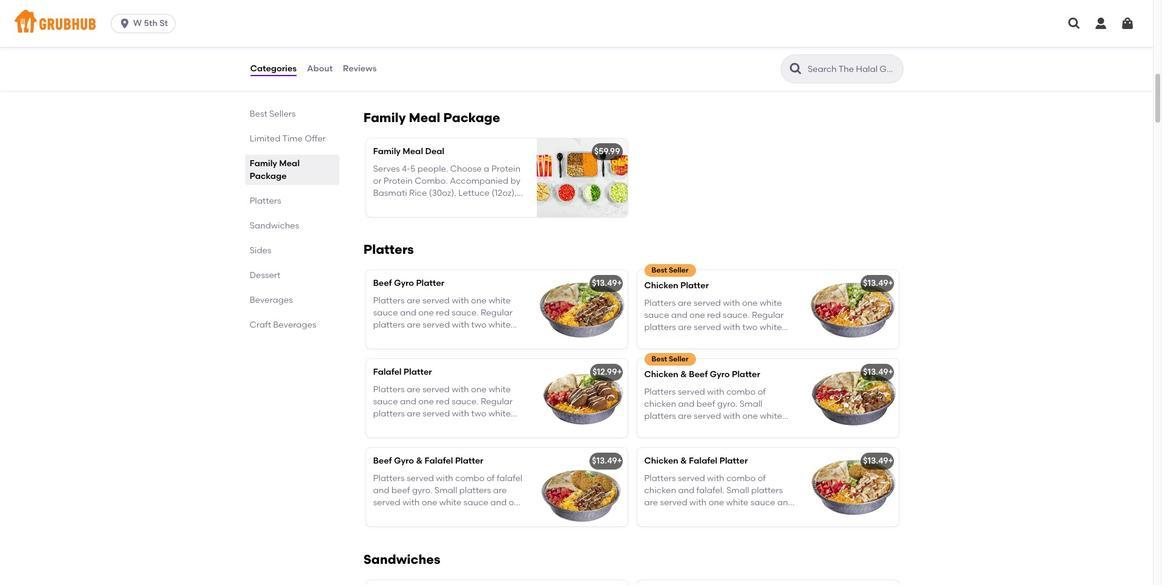 Task type: describe. For each thing, give the bounding box(es) containing it.
platters up sides
[[250, 196, 281, 206]]

1 vertical spatial beef
[[689, 370, 708, 380]]

dessert
[[250, 271, 280, 281]]

bite for 4 - pieces honey sriracha falafel image
[[373, 68, 389, 78]]

beef for beef gyro & falafel platter
[[373, 457, 392, 467]]

textures. for the "6 - pieces honey sriracha falafel" image
[[690, 80, 725, 91]]

w
[[133, 18, 142, 28]]

2 the sriracha honey falafel has the bold essence of sriracha and the delicate sweetness of honey, each bite delivers a harmonious blend of spices and textures. button from the left
[[637, 6, 898, 91]]

0 vertical spatial family meal package
[[363, 110, 500, 125]]

platters for falafel
[[373, 385, 405, 395]]

platters are served with one white sauce and one red sauce. regular platters are served with two white sauces and one red sauce. for falafel platter
[[373, 385, 513, 432]]

1 vertical spatial family meal package
[[250, 159, 300, 182]]

beef gyro platter
[[373, 279, 444, 289]]

platters for beef
[[373, 320, 405, 331]]

a for the "6 - pieces honey sriracha falafel" image
[[696, 68, 701, 78]]

$13.49 for chicken & falafel platter
[[863, 457, 888, 467]]

svg image inside w 5th st button
[[119, 18, 131, 30]]

platters are served with one white sauce and one red sauce. regular platters are served with two white sauces and one red sauce. for chicken platter
[[644, 298, 784, 345]]

the sriracha honey falafel has the bold essence of sriracha and the delicate sweetness of honey, each bite delivers a harmonious blend of spices and textures. for 4 - pieces honey sriracha falafel image
[[373, 31, 517, 91]]

honey for 4 - pieces honey sriracha falafel image
[[427, 31, 454, 42]]

sellers
[[269, 109, 296, 119]]

+ for chicken & falafel platter
[[888, 457, 893, 467]]

craft
[[250, 320, 271, 330]]

about
[[307, 63, 333, 74]]

0 horizontal spatial sandwiches
[[250, 221, 299, 231]]

0 vertical spatial beverages
[[250, 295, 293, 306]]

search icon image
[[788, 62, 803, 76]]

package inside family meal package
[[250, 171, 287, 182]]

platters for chicken
[[644, 323, 676, 333]]

6 - pieces honey sriracha falafel image
[[808, 6, 898, 85]]

platters for chicken
[[644, 298, 676, 308]]

the for 4 - pieces honey sriracha falafel image
[[373, 31, 389, 42]]

reviews button
[[342, 47, 377, 91]]

platters for falafel
[[373, 409, 405, 420]]

w 5th st
[[133, 18, 168, 28]]

1 svg image from the left
[[1067, 16, 1082, 31]]

beef gyro & falafel platter
[[373, 457, 483, 467]]

sauce for chicken
[[644, 310, 669, 321]]

sauces for chicken
[[644, 335, 673, 345]]

beef gyro sandwich image
[[537, 581, 627, 586]]

sides
[[250, 246, 271, 256]]

two for beef gyro platter
[[471, 320, 486, 331]]

sauce for falafel
[[373, 397, 398, 407]]

1 vertical spatial family
[[373, 147, 401, 157]]

chicken & beef gyro platter image
[[808, 360, 898, 438]]

limited
[[250, 134, 280, 144]]

$13.49 + for chicken & falafel platter
[[863, 457, 893, 467]]

reviews
[[343, 63, 377, 74]]

each for the "6 - pieces honey sriracha falafel" image
[[763, 56, 784, 66]]

$12.99 +
[[593, 368, 622, 378]]

essence for second the sriracha honey falafel has the bold essence of sriracha and the delicate sweetness of honey, each bite delivers a harmonious blend of spices and textures. button from right
[[394, 44, 427, 54]]

0 vertical spatial best
[[250, 109, 267, 119]]

+ for beef gyro platter
[[617, 279, 622, 289]]

craft beverages
[[250, 320, 316, 330]]

sweetness for 4 - pieces honey sriracha falafel image
[[409, 56, 451, 66]]

has for 4 - pieces honey sriracha falafel image
[[485, 31, 500, 42]]

delicate for 4 - pieces honey sriracha falafel image
[[373, 56, 407, 66]]

5th
[[144, 18, 157, 28]]

sweetness for the "6 - pieces honey sriracha falafel" image
[[680, 56, 722, 66]]

has for the "6 - pieces honey sriracha falafel" image
[[756, 31, 771, 42]]

bold for 4 - pieces honey sriracha falafel image
[[373, 44, 392, 54]]

gyro for beef gyro & falafel platter
[[394, 457, 414, 467]]

0 vertical spatial package
[[443, 110, 500, 125]]

spices for the "6 - pieces honey sriracha falafel" image
[[644, 80, 670, 91]]

sauces for falafel
[[373, 422, 402, 432]]



Task type: vqa. For each thing, say whether or not it's contained in the screenshot.
Asian corresponding to Le's Deli & Bakery
no



Task type: locate. For each thing, give the bounding box(es) containing it.
2 best seller from the top
[[652, 355, 689, 364]]

regular for beef gyro platter
[[481, 308, 513, 318]]

1 horizontal spatial each
[[763, 56, 784, 66]]

family
[[363, 110, 406, 125], [373, 147, 401, 157], [250, 159, 277, 169]]

0 vertical spatial gyro
[[394, 279, 414, 289]]

2 a from the left
[[696, 68, 701, 78]]

platters are served with one white sauce and one red sauce. regular platters are served with two white sauces and one red sauce. down falafel platter
[[373, 385, 513, 432]]

2 honey from the left
[[698, 31, 725, 42]]

1 vertical spatial best seller
[[652, 355, 689, 364]]

2 each from the left
[[763, 56, 784, 66]]

family left deal
[[373, 147, 401, 157]]

time
[[282, 134, 303, 144]]

essence
[[394, 44, 427, 54], [665, 44, 698, 54]]

two
[[471, 320, 486, 331], [742, 323, 758, 333], [471, 409, 486, 420]]

0 vertical spatial family
[[363, 110, 406, 125]]

1 bite from the left
[[373, 68, 389, 78]]

has
[[485, 31, 500, 42], [756, 31, 771, 42]]

the sriracha honey falafel has the bold essence of sriracha and the delicate sweetness of honey, each bite delivers a harmonious blend of spices and textures. for the "6 - pieces honey sriracha falafel" image
[[644, 31, 788, 91]]

2 delivers from the left
[[662, 68, 693, 78]]

chicken
[[644, 281, 678, 291], [644, 370, 678, 380], [644, 457, 678, 467]]

0 horizontal spatial svg image
[[1067, 16, 1082, 31]]

a
[[424, 68, 430, 78], [696, 68, 701, 78]]

1 vertical spatial package
[[250, 171, 287, 182]]

with
[[452, 296, 469, 306], [723, 298, 740, 308], [452, 320, 469, 331], [723, 323, 740, 333], [452, 385, 469, 395], [452, 409, 469, 420]]

platters for beef
[[373, 296, 405, 306]]

sauces up falafel platter
[[373, 333, 402, 343]]

meal left deal
[[403, 147, 423, 157]]

platters down beef gyro platter
[[373, 320, 405, 331]]

a for 4 - pieces honey sriracha falafel image
[[424, 68, 430, 78]]

the for the "6 - pieces honey sriracha falafel" image
[[644, 31, 660, 42]]

0 vertical spatial chicken
[[644, 281, 678, 291]]

1 horizontal spatial a
[[696, 68, 701, 78]]

chicken platter
[[644, 281, 709, 291]]

&
[[680, 370, 687, 380], [416, 457, 423, 467], [680, 457, 687, 467]]

best seller up chicken & beef gyro platter
[[652, 355, 689, 364]]

Search The Halal Guys search field
[[806, 64, 899, 75]]

1 horizontal spatial svg image
[[1094, 16, 1108, 31]]

svg image
[[1120, 16, 1135, 31], [119, 18, 131, 30]]

0 vertical spatial beef
[[373, 279, 392, 289]]

and
[[476, 44, 492, 54], [747, 44, 763, 54], [401, 80, 417, 91], [672, 80, 688, 91], [400, 308, 416, 318], [671, 310, 687, 321], [404, 333, 420, 343], [675, 335, 691, 345], [400, 397, 416, 407], [404, 422, 420, 432]]

1 harmonious from the left
[[432, 68, 481, 78]]

best for falafel platter
[[652, 355, 667, 364]]

1 the sriracha honey falafel has the bold essence of sriracha and the delicate sweetness of honey, each bite delivers a harmonious blend of spices and textures. from the left
[[373, 31, 517, 91]]

family meal package
[[363, 110, 500, 125], [250, 159, 300, 182]]

1 vertical spatial best
[[652, 266, 667, 275]]

bite
[[373, 68, 389, 78], [644, 68, 660, 78]]

$12.99
[[593, 368, 617, 378]]

sauce down falafel platter
[[373, 397, 398, 407]]

harmonious for 4 - pieces honey sriracha falafel image
[[432, 68, 481, 78]]

chicken platter image
[[808, 271, 898, 349]]

honey for the "6 - pieces honey sriracha falafel" image
[[698, 31, 725, 42]]

regular
[[481, 308, 513, 318], [752, 310, 784, 321], [481, 397, 513, 407]]

family meal package up deal
[[363, 110, 500, 125]]

delivers for the "6 - pieces honey sriracha falafel" image
[[662, 68, 693, 78]]

platters are served with one white sauce and one red sauce. regular platters are served with two white sauces and one red sauce. down beef gyro platter
[[373, 296, 513, 343]]

white
[[489, 296, 511, 306], [760, 298, 782, 308], [488, 320, 511, 331], [760, 323, 782, 333], [489, 385, 511, 395], [488, 409, 511, 420]]

$13.49
[[592, 279, 617, 289], [863, 279, 888, 289], [863, 368, 888, 378], [592, 457, 617, 467], [863, 457, 888, 467]]

the sriracha honey falafel has the bold essence of sriracha and the delicate sweetness of honey, each bite delivers a harmonious blend of spices and textures. button
[[366, 6, 627, 91], [637, 6, 898, 91]]

limited time offer
[[250, 134, 326, 144]]

1 horizontal spatial blend
[[754, 68, 777, 78]]

2 svg image from the left
[[1094, 16, 1108, 31]]

svg image
[[1067, 16, 1082, 31], [1094, 16, 1108, 31]]

seller up chicken & beef gyro platter
[[669, 355, 689, 364]]

chicken & falafel platter
[[644, 457, 748, 467]]

1 textures. from the left
[[419, 80, 454, 91]]

2 blend from the left
[[754, 68, 777, 78]]

+ for falafel platter
[[617, 368, 622, 378]]

0 horizontal spatial blend
[[483, 68, 506, 78]]

0 horizontal spatial delicate
[[373, 56, 407, 66]]

4 - pieces honey sriracha falafel image
[[537, 6, 627, 85]]

0 horizontal spatial honey,
[[463, 56, 490, 66]]

chicken & beef gyro platter
[[644, 370, 760, 380]]

w 5th st button
[[111, 14, 181, 33]]

delivers
[[391, 68, 422, 78], [662, 68, 693, 78]]

two for falafel platter
[[471, 409, 486, 420]]

1 chicken from the top
[[644, 281, 678, 291]]

1 vertical spatial gyro
[[710, 370, 730, 380]]

1 horizontal spatial essence
[[665, 44, 698, 54]]

platters up beef gyro platter
[[363, 242, 414, 257]]

best seller for &
[[652, 355, 689, 364]]

chicken for chicken platter
[[644, 281, 678, 291]]

delivers for 4 - pieces honey sriracha falafel image
[[391, 68, 422, 78]]

1 horizontal spatial bite
[[644, 68, 660, 78]]

1 a from the left
[[424, 68, 430, 78]]

beverages down dessert
[[250, 295, 293, 306]]

0 horizontal spatial harmonious
[[432, 68, 481, 78]]

best seller up chicken platter
[[652, 266, 689, 275]]

textures.
[[419, 80, 454, 91], [690, 80, 725, 91]]

1 sweetness from the left
[[409, 56, 451, 66]]

1 essence from the left
[[394, 44, 427, 54]]

sauce down chicken platter
[[644, 310, 669, 321]]

platters are served with one white sauce and one red sauce. regular platters are served with two white sauces and one red sauce.
[[373, 296, 513, 343], [644, 298, 784, 345], [373, 385, 513, 432]]

regular for chicken platter
[[752, 310, 784, 321]]

offer
[[305, 134, 326, 144]]

platter
[[416, 279, 444, 289], [680, 281, 709, 291], [404, 368, 432, 378], [732, 370, 760, 380], [455, 457, 483, 467], [719, 457, 748, 467]]

best left "sellers"
[[250, 109, 267, 119]]

0 horizontal spatial honey
[[427, 31, 454, 42]]

1 horizontal spatial harmonious
[[703, 68, 752, 78]]

1 horizontal spatial honey,
[[734, 56, 761, 66]]

family meal deal image
[[537, 139, 627, 217]]

2 bite from the left
[[644, 68, 660, 78]]

honey, for 4 - pieces honey sriracha falafel image
[[463, 56, 490, 66]]

0 vertical spatial best seller
[[652, 266, 689, 275]]

seller
[[669, 266, 689, 275], [669, 355, 689, 364]]

1 delivers from the left
[[391, 68, 422, 78]]

best for beef gyro platter
[[652, 266, 667, 275]]

package down limited
[[250, 171, 287, 182]]

family up the family meal deal
[[363, 110, 406, 125]]

beef gyro platter image
[[537, 271, 627, 349]]

platters down chicken platter
[[644, 323, 676, 333]]

seller for platter
[[669, 266, 689, 275]]

family meal deal
[[373, 147, 444, 157]]

st
[[159, 18, 168, 28]]

0 horizontal spatial has
[[485, 31, 500, 42]]

honey,
[[463, 56, 490, 66], [734, 56, 761, 66]]

1 vertical spatial sandwiches
[[363, 553, 440, 568]]

honey
[[427, 31, 454, 42], [698, 31, 725, 42]]

gyro
[[394, 279, 414, 289], [710, 370, 730, 380], [394, 457, 414, 467]]

platters down chicken platter
[[644, 298, 676, 308]]

platters are served with one white sauce and one red sauce. regular platters are served with two white sauces and one red sauce. for beef gyro platter
[[373, 296, 513, 343]]

platters down falafel platter
[[373, 385, 405, 395]]

best sellers
[[250, 109, 296, 119]]

& for chicken & beef gyro platter
[[680, 370, 687, 380]]

meal up deal
[[409, 110, 440, 125]]

1 delicate from the left
[[373, 56, 407, 66]]

3 chicken from the top
[[644, 457, 678, 467]]

0 horizontal spatial the sriracha honey falafel has the bold essence of sriracha and the delicate sweetness of honey, each bite delivers a harmonious blend of spices and textures. button
[[366, 6, 627, 91]]

1 horizontal spatial delicate
[[644, 56, 678, 66]]

sauces up chicken & beef gyro platter
[[644, 335, 673, 345]]

textures. for 4 - pieces honey sriracha falafel image
[[419, 80, 454, 91]]

seller for &
[[669, 355, 689, 364]]

platters
[[373, 320, 405, 331], [644, 323, 676, 333], [373, 409, 405, 420]]

& for chicken & falafel platter
[[680, 457, 687, 467]]

1 horizontal spatial svg image
[[1120, 16, 1135, 31]]

2 has from the left
[[756, 31, 771, 42]]

2 delicate from the left
[[644, 56, 678, 66]]

1 best seller from the top
[[652, 266, 689, 275]]

categories
[[250, 63, 297, 74]]

best seller for platter
[[652, 266, 689, 275]]

falafel platter
[[373, 368, 432, 378]]

1 horizontal spatial has
[[756, 31, 771, 42]]

one
[[471, 296, 487, 306], [742, 298, 758, 308], [418, 308, 434, 318], [690, 310, 705, 321], [422, 333, 438, 343], [694, 335, 709, 345], [471, 385, 487, 395], [418, 397, 434, 407], [422, 422, 438, 432]]

0 horizontal spatial bold
[[373, 44, 392, 54]]

$13.49 +
[[592, 279, 622, 289], [863, 279, 893, 289], [863, 368, 893, 378], [592, 457, 622, 467], [863, 457, 893, 467]]

chicken for chicken & falafel platter
[[644, 457, 678, 467]]

0 horizontal spatial each
[[492, 56, 513, 66]]

main navigation navigation
[[0, 0, 1153, 47]]

1 horizontal spatial the
[[644, 31, 660, 42]]

1 vertical spatial seller
[[669, 355, 689, 364]]

1 horizontal spatial bold
[[644, 44, 663, 54]]

the sriracha honey falafel has the bold essence of sriracha and the delicate sweetness of honey, each bite delivers a harmonious blend of spices and textures.
[[373, 31, 517, 91], [644, 31, 788, 91]]

1 spices from the left
[[373, 80, 399, 91]]

1 the from the left
[[373, 31, 389, 42]]

meal down limited time offer
[[279, 159, 300, 169]]

bold
[[373, 44, 392, 54], [644, 44, 663, 54]]

delicate for the "6 - pieces honey sriracha falafel" image
[[644, 56, 678, 66]]

deal
[[425, 147, 444, 157]]

1 horizontal spatial delivers
[[662, 68, 693, 78]]

0 horizontal spatial textures.
[[419, 80, 454, 91]]

2 the sriracha honey falafel has the bold essence of sriracha and the delicate sweetness of honey, each bite delivers a harmonious blend of spices and textures. from the left
[[644, 31, 788, 91]]

package
[[443, 110, 500, 125], [250, 171, 287, 182]]

the
[[502, 31, 516, 42], [773, 31, 787, 42], [494, 44, 508, 54], [765, 44, 779, 54]]

platters down beef gyro platter
[[373, 296, 405, 306]]

sauces for beef
[[373, 333, 402, 343]]

2 sweetness from the left
[[680, 56, 722, 66]]

1 horizontal spatial honey
[[698, 31, 725, 42]]

sauce for beef
[[373, 308, 398, 318]]

0 horizontal spatial sweetness
[[409, 56, 451, 66]]

$13.49 + for beef gyro platter
[[592, 279, 622, 289]]

honey, for the "6 - pieces honey sriracha falafel" image
[[734, 56, 761, 66]]

seller up chicken platter
[[669, 266, 689, 275]]

+ for beef gyro & falafel platter
[[617, 457, 622, 467]]

package up deal
[[443, 110, 500, 125]]

$13.49 for beef gyro & falafel platter
[[592, 457, 617, 467]]

1 seller from the top
[[669, 266, 689, 275]]

the
[[373, 31, 389, 42], [644, 31, 660, 42]]

best up chicken platter
[[652, 266, 667, 275]]

1 honey, from the left
[[463, 56, 490, 66]]

$13.49 for beef gyro platter
[[592, 279, 617, 289]]

0 horizontal spatial bite
[[373, 68, 389, 78]]

1 vertical spatial chicken
[[644, 370, 678, 380]]

beverages right 'craft'
[[273, 320, 316, 330]]

2 essence from the left
[[665, 44, 698, 54]]

1 bold from the left
[[373, 44, 392, 54]]

of
[[429, 44, 437, 54], [700, 44, 708, 54], [453, 56, 461, 66], [724, 56, 732, 66], [508, 68, 517, 78], [780, 68, 788, 78]]

2 vertical spatial best
[[652, 355, 667, 364]]

sandwiches
[[250, 221, 299, 231], [363, 553, 440, 568]]

sauces up beef gyro & falafel platter
[[373, 422, 402, 432]]

2 vertical spatial family
[[250, 159, 277, 169]]

1 each from the left
[[492, 56, 513, 66]]

chicken for chicken & beef gyro platter
[[644, 370, 678, 380]]

platters are served with one white sauce and one red sauce. regular platters are served with two white sauces and one red sauce. down chicken platter
[[644, 298, 784, 345]]

2 harmonious from the left
[[703, 68, 752, 78]]

1 vertical spatial beverages
[[273, 320, 316, 330]]

each for 4 - pieces honey sriracha falafel image
[[492, 56, 513, 66]]

regular for falafel platter
[[481, 397, 513, 407]]

2 the from the left
[[644, 31, 660, 42]]

two for chicken platter
[[742, 323, 758, 333]]

gyro for beef gyro platter
[[394, 279, 414, 289]]

categories button
[[250, 47, 297, 91]]

1 horizontal spatial the sriracha honey falafel has the bold essence of sriracha and the delicate sweetness of honey, each bite delivers a harmonious blend of spices and textures.
[[644, 31, 788, 91]]

best
[[250, 109, 267, 119], [652, 266, 667, 275], [652, 355, 667, 364]]

beverages
[[250, 295, 293, 306], [273, 320, 316, 330]]

spices
[[373, 80, 399, 91], [644, 80, 670, 91]]

1 has from the left
[[485, 31, 500, 42]]

1 the sriracha honey falafel has the bold essence of sriracha and the delicate sweetness of honey, each bite delivers a harmonious blend of spices and textures. button from the left
[[366, 6, 627, 91]]

family inside family meal package
[[250, 159, 277, 169]]

sweetness
[[409, 56, 451, 66], [680, 56, 722, 66]]

0 horizontal spatial package
[[250, 171, 287, 182]]

sauce.
[[452, 308, 479, 318], [723, 310, 750, 321], [456, 333, 483, 343], [727, 335, 754, 345], [452, 397, 479, 407], [456, 422, 483, 432]]

meal
[[409, 110, 440, 125], [403, 147, 423, 157], [279, 159, 300, 169]]

2 honey, from the left
[[734, 56, 761, 66]]

falafel
[[456, 31, 483, 42], [727, 31, 754, 42], [373, 368, 402, 378], [425, 457, 453, 467], [689, 457, 717, 467]]

2 vertical spatial gyro
[[394, 457, 414, 467]]

platters down falafel platter
[[373, 409, 405, 420]]

chicken & falafel platter image
[[808, 449, 898, 527]]

1 horizontal spatial the sriracha honey falafel has the bold essence of sriracha and the delicate sweetness of honey, each bite delivers a harmonious blend of spices and textures. button
[[637, 6, 898, 91]]

best seller
[[652, 266, 689, 275], [652, 355, 689, 364]]

0 vertical spatial meal
[[409, 110, 440, 125]]

2 bold from the left
[[644, 44, 663, 54]]

2 vertical spatial beef
[[373, 457, 392, 467]]

0 horizontal spatial spices
[[373, 80, 399, 91]]

2 vertical spatial chicken
[[644, 457, 678, 467]]

0 horizontal spatial svg image
[[119, 18, 131, 30]]

2 seller from the top
[[669, 355, 689, 364]]

each
[[492, 56, 513, 66], [763, 56, 784, 66]]

bold for the "6 - pieces honey sriracha falafel" image
[[644, 44, 663, 54]]

1 horizontal spatial sandwiches
[[363, 553, 440, 568]]

family meal package down limited
[[250, 159, 300, 182]]

0 horizontal spatial the sriracha honey falafel has the bold essence of sriracha and the delicate sweetness of honey, each bite delivers a harmonious blend of spices and textures.
[[373, 31, 517, 91]]

served
[[422, 296, 450, 306], [694, 298, 721, 308], [423, 320, 450, 331], [694, 323, 721, 333], [422, 385, 450, 395], [423, 409, 450, 420]]

best up chicken & beef gyro platter
[[652, 355, 667, 364]]

beef gyro & falafel platter image
[[537, 449, 627, 527]]

family down limited
[[250, 159, 277, 169]]

0 vertical spatial seller
[[669, 266, 689, 275]]

2 vertical spatial meal
[[279, 159, 300, 169]]

beef for beef gyro platter
[[373, 279, 392, 289]]

$13.49 + for beef gyro & falafel platter
[[592, 457, 622, 467]]

0 vertical spatial sandwiches
[[250, 221, 299, 231]]

sauces
[[373, 333, 402, 343], [644, 335, 673, 345], [373, 422, 402, 432]]

0 horizontal spatial a
[[424, 68, 430, 78]]

2 spices from the left
[[644, 80, 670, 91]]

harmonious
[[432, 68, 481, 78], [703, 68, 752, 78]]

0 horizontal spatial family meal package
[[250, 159, 300, 182]]

sriracha
[[391, 31, 425, 42], [662, 31, 696, 42], [439, 44, 474, 54], [710, 44, 745, 54]]

$59.99
[[594, 147, 620, 157]]

bite for the "6 - pieces honey sriracha falafel" image
[[644, 68, 660, 78]]

delicate
[[373, 56, 407, 66], [644, 56, 678, 66]]

1 blend from the left
[[483, 68, 506, 78]]

blend for 4 - pieces honey sriracha falafel image
[[483, 68, 506, 78]]

blend
[[483, 68, 506, 78], [754, 68, 777, 78]]

0 horizontal spatial the
[[373, 31, 389, 42]]

falafel platter image
[[537, 360, 627, 438]]

2 textures. from the left
[[690, 80, 725, 91]]

about button
[[306, 47, 333, 91]]

2 chicken from the top
[[644, 370, 678, 380]]

0 horizontal spatial essence
[[394, 44, 427, 54]]

1 vertical spatial meal
[[403, 147, 423, 157]]

beef
[[373, 279, 392, 289], [689, 370, 708, 380], [373, 457, 392, 467]]

1 horizontal spatial family meal package
[[363, 110, 500, 125]]

1 honey from the left
[[427, 31, 454, 42]]

platters
[[250, 196, 281, 206], [363, 242, 414, 257], [373, 296, 405, 306], [644, 298, 676, 308], [373, 385, 405, 395]]

harmonious for the "6 - pieces honey sriracha falafel" image
[[703, 68, 752, 78]]

sauce
[[373, 308, 398, 318], [644, 310, 669, 321], [373, 397, 398, 407]]

chicken sandwich image
[[808, 581, 898, 586]]

are
[[407, 296, 420, 306], [678, 298, 692, 308], [407, 320, 421, 331], [678, 323, 692, 333], [407, 385, 420, 395], [407, 409, 421, 420]]

spices for 4 - pieces honey sriracha falafel image
[[373, 80, 399, 91]]

1 horizontal spatial package
[[443, 110, 500, 125]]

1 horizontal spatial spices
[[644, 80, 670, 91]]

+
[[617, 279, 622, 289], [888, 279, 893, 289], [617, 368, 622, 378], [888, 368, 893, 378], [617, 457, 622, 467], [888, 457, 893, 467]]

blend for the "6 - pieces honey sriracha falafel" image
[[754, 68, 777, 78]]

0 horizontal spatial delivers
[[391, 68, 422, 78]]

1 horizontal spatial sweetness
[[680, 56, 722, 66]]

red
[[436, 308, 450, 318], [707, 310, 721, 321], [440, 333, 454, 343], [711, 335, 725, 345], [436, 397, 450, 407], [440, 422, 454, 432]]

essence for 2nd the sriracha honey falafel has the bold essence of sriracha and the delicate sweetness of honey, each bite delivers a harmonious blend of spices and textures. button from left
[[665, 44, 698, 54]]

sauce down beef gyro platter
[[373, 308, 398, 318]]

1 horizontal spatial textures.
[[690, 80, 725, 91]]



